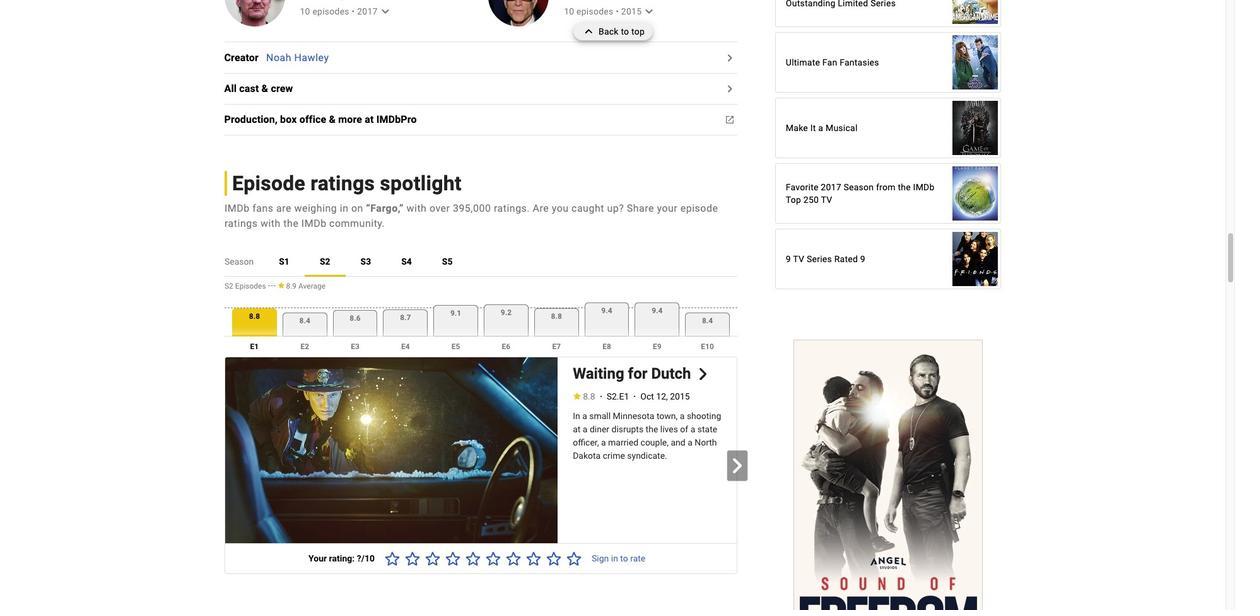 Task type: describe. For each thing, give the bounding box(es) containing it.
• for 2015
[[616, 7, 619, 17]]

all cast & crew button
[[224, 81, 301, 97]]

2017 inside favorite 2017 season from the imdb top 250 tv
[[821, 182, 841, 192]]

2 9 from the left
[[860, 254, 866, 264]]

• for 2017
[[352, 7, 355, 17]]

back to top
[[599, 26, 645, 37]]

musical
[[826, 123, 858, 133]]

favorite
[[786, 182, 819, 192]]

favorite 2017 season from the imdb top 250 tv link
[[776, 160, 1001, 227]]

a
[[818, 123, 823, 133]]

make
[[786, 123, 808, 133]]

office
[[299, 114, 326, 126]]

fantasies
[[840, 57, 879, 67]]

ted danson image
[[488, 0, 549, 27]]

10 episodes • 2015
[[564, 7, 642, 17]]

make it a musical
[[786, 123, 858, 133]]

2015
[[621, 7, 642, 17]]

all cast & crew
[[224, 83, 293, 95]]

production, box office & more at imdbpro image
[[722, 112, 737, 128]]

sean bean in game of thrones (2011) image
[[953, 94, 998, 161]]

box
[[280, 114, 297, 126]]

top
[[786, 195, 801, 205]]

imdbpro
[[376, 114, 417, 126]]

hawley
[[294, 52, 329, 64]]

9 tv series rated 9
[[786, 254, 866, 264]]

favorite 2017 season from the imdb top 250 tv
[[786, 182, 935, 205]]

it
[[811, 123, 816, 133]]

2017 inside button
[[357, 7, 378, 17]]

arrow image
[[642, 4, 657, 19]]

more
[[338, 114, 362, 126]]

10 episodes • 2015 button
[[564, 4, 657, 19]]

cast
[[239, 83, 259, 95]]

tv inside favorite 2017 season from the imdb top 250 tv
[[821, 195, 832, 205]]

episodes for 2017
[[313, 7, 349, 17]]

creator button
[[224, 50, 266, 65]]

make it a musical link
[[776, 94, 1001, 161]]

ultimate fan fantasies link
[[776, 29, 1001, 96]]

1 see full cast and crew image from the top
[[722, 50, 737, 65]]

rated
[[834, 254, 858, 264]]

episodes for 2015
[[577, 7, 614, 17]]

from
[[876, 182, 896, 192]]

all
[[224, 83, 237, 95]]



Task type: locate. For each thing, give the bounding box(es) containing it.
creator
[[224, 52, 259, 64]]

• inside button
[[616, 7, 619, 17]]

1 horizontal spatial 9
[[860, 254, 866, 264]]

10 up back to top button
[[564, 7, 574, 17]]

season
[[844, 182, 874, 192]]

10 inside button
[[300, 7, 310, 17]]

production, box office & more at imdbpro button
[[224, 112, 424, 128]]

the
[[898, 182, 911, 192]]

production,
[[224, 114, 278, 126]]

1 horizontal spatial &
[[329, 114, 336, 126]]

episodes up the hawley
[[313, 7, 349, 17]]

9 right rated
[[860, 254, 866, 264]]

episodes
[[313, 7, 349, 17], [577, 7, 614, 17]]

1 vertical spatial tv
[[793, 254, 805, 264]]

2017
[[357, 7, 378, 17], [821, 182, 841, 192]]

0 horizontal spatial 10
[[300, 7, 310, 17]]

1 horizontal spatial •
[[616, 7, 619, 17]]

jennifer aniston, courteney cox, lisa kudrow, matt leblanc, matthew perry, and david schwimmer in friends (1994) image
[[953, 225, 998, 293]]

imdb
[[913, 182, 935, 192]]

10
[[300, 7, 310, 17], [564, 7, 574, 17]]

& left more
[[329, 114, 336, 126]]

tv
[[821, 195, 832, 205], [793, 254, 805, 264]]

back
[[599, 26, 619, 37]]

10 up the hawley
[[300, 7, 310, 17]]

catherine tate and david tennant in doctor who (2005) image
[[953, 29, 998, 96]]

0 horizontal spatial episodes
[[313, 7, 349, 17]]

expand less image
[[581, 23, 599, 40]]

& right cast
[[262, 83, 268, 95]]

noah
[[266, 52, 292, 64]]

1 vertical spatial see full cast and crew image
[[722, 81, 737, 97]]

ultimate
[[786, 57, 820, 67]]

• left arrow icon on the top left of the page
[[352, 7, 355, 17]]

2 episodes from the left
[[577, 7, 614, 17]]

9 tv series rated 9 link
[[776, 225, 1001, 293]]

2 10 from the left
[[564, 7, 574, 17]]

1 episodes from the left
[[313, 7, 349, 17]]

1 horizontal spatial tv
[[821, 195, 832, 205]]

0 vertical spatial &
[[262, 83, 268, 95]]

crew
[[271, 83, 293, 95]]

at
[[365, 114, 374, 126]]

2 see full cast and crew image from the top
[[722, 81, 737, 97]]

10 episodes • 2017 button
[[300, 4, 393, 19]]

0 horizontal spatial &
[[262, 83, 268, 95]]

1 10 from the left
[[300, 7, 310, 17]]

back to top button
[[573, 23, 652, 40]]

0 horizontal spatial 2017
[[357, 7, 378, 17]]

fan
[[823, 57, 837, 67]]

0 horizontal spatial 9
[[786, 254, 791, 264]]

david thewlis image
[[224, 0, 285, 27]]

0 horizontal spatial •
[[352, 7, 355, 17]]

top
[[632, 26, 645, 37]]

•
[[352, 7, 355, 17], [616, 7, 619, 17]]

• inside button
[[352, 7, 355, 17]]

• left '2015'
[[616, 7, 619, 17]]

see full cast and crew image
[[722, 50, 737, 65], [722, 81, 737, 97]]

episodes inside button
[[577, 7, 614, 17]]

250
[[804, 195, 819, 205]]

to
[[621, 26, 629, 37]]

10 inside button
[[564, 7, 574, 17]]

2 • from the left
[[616, 7, 619, 17]]

planet earth ii (2016) image
[[953, 160, 998, 227]]

&
[[262, 83, 268, 95], [329, 114, 336, 126]]

1 vertical spatial 2017
[[821, 182, 841, 192]]

ultimate fan fantasies
[[786, 57, 879, 67]]

0 vertical spatial see full cast and crew image
[[722, 50, 737, 65]]

arrow image
[[378, 4, 393, 19]]

1 • from the left
[[352, 7, 355, 17]]

production, box office & more at imdbpro
[[224, 114, 417, 126]]

1 9 from the left
[[786, 254, 791, 264]]

tv right 250
[[821, 195, 832, 205]]

0 vertical spatial 2017
[[357, 7, 378, 17]]

1 vertical spatial &
[[329, 114, 336, 126]]

noah hawley
[[266, 52, 329, 64]]

1 horizontal spatial 10
[[564, 7, 574, 17]]

noah hawley button
[[266, 52, 329, 64]]

tv left series in the right top of the page
[[793, 254, 805, 264]]

9 left series in the right top of the page
[[786, 254, 791, 264]]

episodes up expand less image
[[577, 7, 614, 17]]

series
[[807, 254, 832, 264]]

10 episodes • 2017
[[300, 7, 378, 17]]

1 horizontal spatial episodes
[[577, 7, 614, 17]]

episodes inside button
[[313, 7, 349, 17]]

9
[[786, 254, 791, 264], [860, 254, 866, 264]]

10 for 10 episodes • 2015
[[564, 7, 574, 17]]

1 horizontal spatial 2017
[[821, 182, 841, 192]]

0 vertical spatial tv
[[821, 195, 832, 205]]

0 horizontal spatial tv
[[793, 254, 805, 264]]

10 for 10 episodes • 2017
[[300, 7, 310, 17]]



Task type: vqa. For each thing, say whether or not it's contained in the screenshot.
Planet Earth II (2016) image
yes



